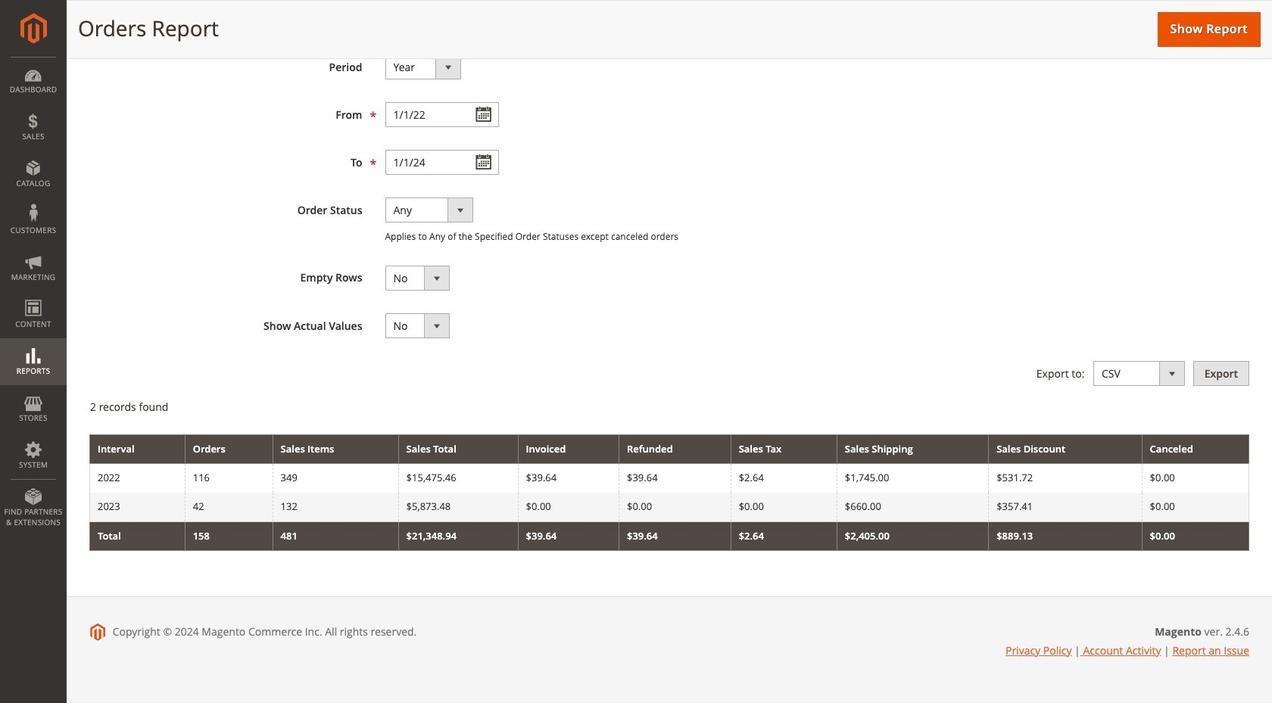Task type: locate. For each thing, give the bounding box(es) containing it.
None text field
[[385, 102, 499, 127]]

menu bar
[[0, 57, 67, 536]]

None text field
[[385, 150, 499, 175]]

magento admin panel image
[[20, 13, 47, 44]]



